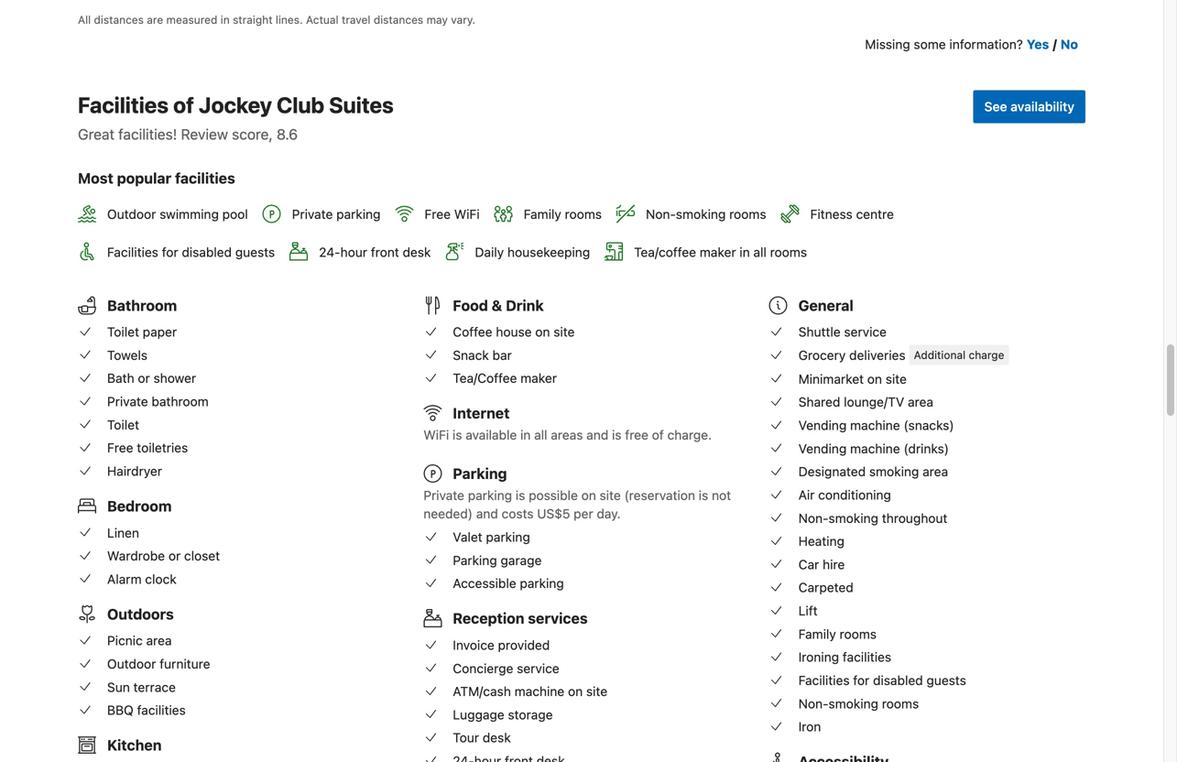 Task type: describe. For each thing, give the bounding box(es) containing it.
of inside facilities of jockey club suites great facilities! review score, 8.6
[[173, 92, 194, 118]]

outdoor furniture
[[107, 657, 210, 672]]

free toiletries
[[107, 440, 188, 456]]

0 vertical spatial wifi
[[454, 207, 480, 222]]

2 vertical spatial area
[[146, 633, 172, 648]]

(snacks)
[[904, 418, 954, 433]]

hire
[[823, 557, 845, 572]]

most
[[78, 170, 113, 187]]

1 horizontal spatial all
[[754, 244, 767, 260]]

outdoor for outdoor furniture
[[107, 657, 156, 672]]

0 horizontal spatial for
[[162, 244, 178, 260]]

0 vertical spatial desk
[[403, 244, 431, 260]]

0 vertical spatial disabled
[[182, 244, 232, 260]]

0 vertical spatial guests
[[235, 244, 275, 260]]

possible
[[529, 488, 578, 503]]

2 horizontal spatial in
[[740, 244, 750, 260]]

information?
[[950, 37, 1023, 52]]

internet
[[453, 405, 510, 422]]

conditioning
[[818, 487, 891, 503]]

areas
[[551, 428, 583, 443]]

outdoor for outdoor swimming pool
[[107, 207, 156, 222]]

furniture
[[160, 657, 210, 672]]

toiletries
[[137, 440, 188, 456]]

facilities for ironing facilities
[[843, 650, 892, 665]]

food & drink
[[453, 297, 544, 314]]

services
[[528, 610, 588, 627]]

tea/coffee maker
[[453, 371, 557, 386]]

atm/cash machine on site
[[453, 684, 608, 699]]

clock
[[145, 572, 177, 587]]

all
[[78, 13, 91, 26]]

minimarket
[[799, 371, 864, 387]]

great
[[78, 126, 115, 143]]

air conditioning
[[799, 487, 891, 503]]

shared lounge/tv area
[[799, 395, 934, 410]]

vending machine (drinks)
[[799, 441, 949, 456]]

wardrobe or closet
[[107, 548, 220, 564]]

atm/cash
[[453, 684, 511, 699]]

0 vertical spatial in
[[221, 13, 230, 26]]

toilet for toilet
[[107, 417, 139, 432]]

1 horizontal spatial family
[[799, 627, 836, 642]]

1 horizontal spatial guests
[[927, 673, 967, 688]]

facilities inside facilities of jockey club suites great facilities! review score, 8.6
[[78, 92, 169, 118]]

1 distances from the left
[[94, 13, 144, 26]]

wardrobe
[[107, 548, 165, 564]]

sun
[[107, 680, 130, 695]]

suites
[[329, 92, 394, 118]]

per
[[574, 506, 593, 522]]

shower
[[154, 371, 196, 386]]

on inside private parking is possible on site (reservation is not needed) and costs us$5 per day.
[[582, 488, 596, 503]]

8.6
[[277, 126, 298, 143]]

yes
[[1027, 37, 1050, 52]]

designated smoking area
[[799, 464, 949, 479]]

availability
[[1011, 99, 1075, 114]]

rooms up tea/coffee maker in all rooms
[[730, 207, 767, 222]]

private parking
[[292, 207, 381, 222]]

heating
[[799, 534, 845, 549]]

lift
[[799, 603, 818, 619]]

score,
[[232, 126, 273, 143]]

toilet paper
[[107, 324, 177, 340]]

area for designated smoking area
[[923, 464, 949, 479]]

facilities!
[[118, 126, 177, 143]]

vending for vending machine (snacks)
[[799, 418, 847, 433]]

most popular facilities
[[78, 170, 235, 187]]

rooms up ironing facilities
[[840, 627, 877, 642]]

service for shuttle service
[[844, 324, 887, 340]]

fitness centre
[[811, 207, 894, 222]]

picnic area
[[107, 633, 172, 648]]

invoice
[[453, 638, 495, 653]]

fitness
[[811, 207, 853, 222]]

1 horizontal spatial disabled
[[873, 673, 923, 688]]

2 vertical spatial non-
[[799, 696, 829, 711]]

bar
[[493, 348, 512, 363]]

valet
[[453, 530, 483, 545]]

parking for accessible parking
[[520, 576, 564, 591]]

parking garage
[[453, 553, 542, 568]]

jockey
[[199, 92, 272, 118]]

&
[[492, 297, 502, 314]]

vary.
[[451, 13, 476, 26]]

machine for (snacks)
[[850, 418, 900, 433]]

1 horizontal spatial non-smoking rooms
[[799, 696, 919, 711]]

bathroom
[[152, 394, 209, 409]]

free for free toiletries
[[107, 440, 133, 456]]

missing some information? yes / no
[[865, 37, 1079, 52]]

air
[[799, 487, 815, 503]]

see
[[985, 99, 1008, 114]]

closet
[[184, 548, 220, 564]]

0 horizontal spatial non-smoking rooms
[[646, 207, 767, 222]]

24-hour front desk
[[319, 244, 431, 260]]

accessible parking
[[453, 576, 564, 591]]

rooms up housekeeping at the top of page
[[565, 207, 602, 222]]

front
[[371, 244, 399, 260]]

measured
[[166, 13, 218, 26]]

private for private parking is possible on site (reservation is not needed) and costs us$5 per day.
[[424, 488, 465, 503]]

bedroom
[[107, 498, 172, 515]]

(drinks)
[[904, 441, 949, 456]]

bbq
[[107, 703, 134, 718]]

kitchen
[[107, 737, 162, 754]]

shuttle service
[[799, 324, 887, 340]]

missing
[[865, 37, 911, 52]]

us$5
[[537, 506, 570, 522]]

snack bar
[[453, 348, 512, 363]]

toilet for toilet paper
[[107, 324, 139, 340]]

not
[[712, 488, 731, 503]]



Task type: locate. For each thing, give the bounding box(es) containing it.
parking down costs
[[486, 530, 530, 545]]

family rooms up ironing facilities
[[799, 627, 877, 642]]

facilities down terrace
[[137, 703, 186, 718]]

0 vertical spatial facilities for disabled guests
[[107, 244, 275, 260]]

0 vertical spatial service
[[844, 324, 887, 340]]

vending machine (snacks)
[[799, 418, 954, 433]]

non- up tea/coffee
[[646, 207, 676, 222]]

wifi left the available
[[424, 428, 449, 443]]

1 vertical spatial non-
[[799, 511, 829, 526]]

straight
[[233, 13, 273, 26]]

1 horizontal spatial for
[[853, 673, 870, 688]]

2 parking from the top
[[453, 553, 497, 568]]

2 vertical spatial machine
[[515, 684, 565, 699]]

0 horizontal spatial of
[[173, 92, 194, 118]]

of up the "review"
[[173, 92, 194, 118]]

0 vertical spatial non-smoking rooms
[[646, 207, 767, 222]]

0 horizontal spatial private
[[107, 394, 148, 409]]

non-smoking rooms down ironing facilities
[[799, 696, 919, 711]]

2 toilet from the top
[[107, 417, 139, 432]]

machine up the storage
[[515, 684, 565, 699]]

available
[[466, 428, 517, 443]]

non-
[[646, 207, 676, 222], [799, 511, 829, 526], [799, 696, 829, 711]]

facilities for disabled guests
[[107, 244, 275, 260], [799, 673, 967, 688]]

throughout
[[882, 511, 948, 526]]

concierge service
[[453, 661, 560, 676]]

tour
[[453, 730, 479, 746]]

of right free
[[652, 428, 664, 443]]

non- down air
[[799, 511, 829, 526]]

food
[[453, 297, 488, 314]]

1 horizontal spatial service
[[844, 324, 887, 340]]

0 vertical spatial private
[[292, 207, 333, 222]]

1 horizontal spatial maker
[[700, 244, 736, 260]]

facilities for bbq facilities
[[137, 703, 186, 718]]

is left not
[[699, 488, 709, 503]]

0 vertical spatial toilet
[[107, 324, 139, 340]]

1 vertical spatial outdoor
[[107, 657, 156, 672]]

private inside private parking is possible on site (reservation is not needed) and costs us$5 per day.
[[424, 488, 465, 503]]

facilities for disabled guests down ironing facilities
[[799, 673, 967, 688]]

vending up designated
[[799, 441, 847, 456]]

pool
[[222, 207, 248, 222]]

1 vertical spatial area
[[923, 464, 949, 479]]

of
[[173, 92, 194, 118], [652, 428, 664, 443]]

0 horizontal spatial family
[[524, 207, 562, 222]]

desk
[[403, 244, 431, 260], [483, 730, 511, 746]]

site down grocery deliveries additional charge in the right top of the page
[[886, 371, 907, 387]]

shared
[[799, 395, 841, 410]]

1 vertical spatial desk
[[483, 730, 511, 746]]

bath or shower
[[107, 371, 196, 386]]

in right tea/coffee
[[740, 244, 750, 260]]

maker right tea/coffee
[[700, 244, 736, 260]]

1 parking from the top
[[453, 465, 507, 483]]

reception services
[[453, 610, 588, 627]]

free up 24-hour front desk
[[425, 207, 451, 222]]

car
[[799, 557, 819, 572]]

valet parking
[[453, 530, 530, 545]]

concierge
[[453, 661, 514, 676]]

0 horizontal spatial wifi
[[424, 428, 449, 443]]

2 outdoor from the top
[[107, 657, 156, 672]]

grocery
[[799, 348, 846, 363]]

free
[[425, 207, 451, 222], [107, 440, 133, 456]]

1 vertical spatial vending
[[799, 441, 847, 456]]

1 horizontal spatial facilities for disabled guests
[[799, 673, 967, 688]]

minimarket on site
[[799, 371, 907, 387]]

in
[[221, 13, 230, 26], [740, 244, 750, 260], [521, 428, 531, 443]]

service for concierge service
[[517, 661, 560, 676]]

popular
[[117, 170, 172, 187]]

maker for tea/coffee
[[521, 371, 557, 386]]

reception
[[453, 610, 525, 627]]

site inside private parking is possible on site (reservation is not needed) and costs us$5 per day.
[[600, 488, 621, 503]]

1 vertical spatial non-smoking rooms
[[799, 696, 919, 711]]

maker for tea/coffee
[[700, 244, 736, 260]]

general
[[799, 297, 854, 314]]

0 horizontal spatial maker
[[521, 371, 557, 386]]

0 vertical spatial machine
[[850, 418, 900, 433]]

(reservation
[[625, 488, 695, 503]]

1 toilet from the top
[[107, 324, 139, 340]]

facilities up facilities!
[[78, 92, 169, 118]]

tea/coffee
[[634, 244, 696, 260]]

rooms up general
[[770, 244, 807, 260]]

parking for parking garage
[[453, 553, 497, 568]]

coffee
[[453, 324, 493, 340]]

private up needed)
[[424, 488, 465, 503]]

1 horizontal spatial or
[[169, 548, 181, 564]]

towels
[[107, 348, 148, 363]]

on up lounge/tv
[[868, 371, 882, 387]]

is left free
[[612, 428, 622, 443]]

1 vertical spatial or
[[169, 548, 181, 564]]

vending down shared
[[799, 418, 847, 433]]

1 vertical spatial facilities
[[843, 650, 892, 665]]

smoking up tea/coffee maker in all rooms
[[676, 207, 726, 222]]

0 horizontal spatial free
[[107, 440, 133, 456]]

1 vertical spatial toilet
[[107, 417, 139, 432]]

disabled down swimming
[[182, 244, 232, 260]]

snack
[[453, 348, 489, 363]]

1 horizontal spatial desk
[[483, 730, 511, 746]]

site right house
[[554, 324, 575, 340]]

and inside private parking is possible on site (reservation is not needed) and costs us$5 per day.
[[476, 506, 498, 522]]

provided
[[498, 638, 550, 653]]

0 vertical spatial and
[[587, 428, 609, 443]]

0 vertical spatial parking
[[453, 465, 507, 483]]

1 horizontal spatial distances
[[374, 13, 424, 26]]

0 horizontal spatial family rooms
[[524, 207, 602, 222]]

1 vertical spatial family rooms
[[799, 627, 877, 642]]

facilities up 'bathroom'
[[107, 244, 158, 260]]

1 vertical spatial in
[[740, 244, 750, 260]]

parking down the available
[[453, 465, 507, 483]]

0 vertical spatial vending
[[799, 418, 847, 433]]

are
[[147, 13, 163, 26]]

private for private bathroom
[[107, 394, 148, 409]]

designated
[[799, 464, 866, 479]]

smoking down vending machine (drinks)
[[870, 464, 919, 479]]

1 horizontal spatial family rooms
[[799, 627, 877, 642]]

outdoor down picnic in the left of the page
[[107, 657, 156, 672]]

1 horizontal spatial free
[[425, 207, 451, 222]]

outdoor down 'popular' at the top left of the page
[[107, 207, 156, 222]]

costs
[[502, 506, 534, 522]]

desk down 'luggage storage'
[[483, 730, 511, 746]]

on down services
[[568, 684, 583, 699]]

facilities up swimming
[[175, 170, 235, 187]]

wifi up daily
[[454, 207, 480, 222]]

1 vertical spatial facilities
[[107, 244, 158, 260]]

machine for (drinks)
[[850, 441, 900, 456]]

smoking down conditioning
[[829, 511, 879, 526]]

no button
[[1061, 35, 1079, 54]]

carpeted
[[799, 580, 854, 595]]

or right bath
[[138, 371, 150, 386]]

club
[[277, 92, 325, 118]]

toilet up the free toiletries
[[107, 417, 139, 432]]

1 horizontal spatial in
[[521, 428, 531, 443]]

1 horizontal spatial and
[[587, 428, 609, 443]]

private
[[292, 207, 333, 222], [107, 394, 148, 409], [424, 488, 465, 503]]

area up the (snacks)
[[908, 395, 934, 410]]

0 vertical spatial outdoor
[[107, 207, 156, 222]]

or up 'clock'
[[169, 548, 181, 564]]

private for private parking
[[292, 207, 333, 222]]

for down outdoor swimming pool
[[162, 244, 178, 260]]

vending for vending machine (drinks)
[[799, 441, 847, 456]]

1 vertical spatial for
[[853, 673, 870, 688]]

1 vertical spatial private
[[107, 394, 148, 409]]

2 horizontal spatial private
[[424, 488, 465, 503]]

parking for parking
[[453, 465, 507, 483]]

distances
[[94, 13, 144, 26], [374, 13, 424, 26]]

parking
[[453, 465, 507, 483], [453, 553, 497, 568]]

and right areas
[[587, 428, 609, 443]]

maker down house
[[521, 371, 557, 386]]

0 horizontal spatial service
[[517, 661, 560, 676]]

1 vertical spatial of
[[652, 428, 664, 443]]

travel
[[342, 13, 371, 26]]

0 vertical spatial family rooms
[[524, 207, 602, 222]]

0 vertical spatial area
[[908, 395, 934, 410]]

free up hairdryer
[[107, 440, 133, 456]]

parking
[[336, 207, 381, 222], [468, 488, 512, 503], [486, 530, 530, 545], [520, 576, 564, 591]]

on up per
[[582, 488, 596, 503]]

0 vertical spatial facilities
[[175, 170, 235, 187]]

in right the available
[[521, 428, 531, 443]]

1 vertical spatial service
[[517, 661, 560, 676]]

facilities for disabled guests down swimming
[[107, 244, 275, 260]]

0 vertical spatial or
[[138, 371, 150, 386]]

additional
[[914, 349, 966, 362]]

machine for on
[[515, 684, 565, 699]]

parking up costs
[[468, 488, 512, 503]]

0 vertical spatial free
[[425, 207, 451, 222]]

0 vertical spatial for
[[162, 244, 178, 260]]

1 vertical spatial maker
[[521, 371, 557, 386]]

in left straight
[[221, 13, 230, 26]]

on right house
[[535, 324, 550, 340]]

area for shared lounge/tv area
[[908, 395, 934, 410]]

lines.
[[276, 13, 303, 26]]

facilities
[[78, 92, 169, 118], [107, 244, 158, 260], [799, 673, 850, 688]]

and up "valet parking"
[[476, 506, 498, 522]]

free for free wifi
[[425, 207, 451, 222]]

1 vertical spatial disabled
[[873, 673, 923, 688]]

private down bath
[[107, 394, 148, 409]]

rooms down ironing facilities
[[882, 696, 919, 711]]

is down internet
[[453, 428, 462, 443]]

parking for private parking is possible on site (reservation is not needed) and costs us$5 per day.
[[468, 488, 512, 503]]

service
[[844, 324, 887, 340], [517, 661, 560, 676]]

linen
[[107, 525, 139, 540]]

private up 24-
[[292, 207, 333, 222]]

some
[[914, 37, 946, 52]]

2 vertical spatial facilities
[[137, 703, 186, 718]]

or for bath
[[138, 371, 150, 386]]

0 vertical spatial of
[[173, 92, 194, 118]]

family rooms up housekeeping at the top of page
[[524, 207, 602, 222]]

0 vertical spatial family
[[524, 207, 562, 222]]

area down (drinks)
[[923, 464, 949, 479]]

0 horizontal spatial facilities for disabled guests
[[107, 244, 275, 260]]

actual
[[306, 13, 339, 26]]

area up outdoor furniture
[[146, 633, 172, 648]]

1 vending from the top
[[799, 418, 847, 433]]

or for wardrobe
[[169, 548, 181, 564]]

hairdryer
[[107, 464, 162, 479]]

machine down 'vending machine (snacks)'
[[850, 441, 900, 456]]

yes button
[[1027, 35, 1050, 54]]

0 vertical spatial non-
[[646, 207, 676, 222]]

1 vertical spatial wifi
[[424, 428, 449, 443]]

parking for valet parking
[[486, 530, 530, 545]]

family up ironing
[[799, 627, 836, 642]]

0 vertical spatial all
[[754, 244, 767, 260]]

1 vertical spatial parking
[[453, 553, 497, 568]]

bbq facilities
[[107, 703, 186, 718]]

facilities of jockey club suites great facilities! review score, 8.6
[[78, 92, 394, 143]]

0 horizontal spatial and
[[476, 506, 498, 522]]

machine
[[850, 418, 900, 433], [850, 441, 900, 456], [515, 684, 565, 699]]

1 vertical spatial guests
[[927, 673, 967, 688]]

non-smoking rooms up tea/coffee maker in all rooms
[[646, 207, 767, 222]]

0 horizontal spatial distances
[[94, 13, 144, 26]]

is
[[453, 428, 462, 443], [612, 428, 622, 443], [516, 488, 525, 503], [699, 488, 709, 503]]

family
[[524, 207, 562, 222], [799, 627, 836, 642]]

area
[[908, 395, 934, 410], [923, 464, 949, 479], [146, 633, 172, 648]]

site up "day."
[[600, 488, 621, 503]]

0 horizontal spatial desk
[[403, 244, 431, 260]]

desk right front
[[403, 244, 431, 260]]

site down services
[[586, 684, 608, 699]]

all
[[754, 244, 767, 260], [534, 428, 548, 443]]

parking inside private parking is possible on site (reservation is not needed) and costs us$5 per day.
[[468, 488, 512, 503]]

alarm clock
[[107, 572, 177, 587]]

0 vertical spatial facilities
[[78, 92, 169, 118]]

lounge/tv
[[844, 395, 905, 410]]

1 horizontal spatial of
[[652, 428, 664, 443]]

1 vertical spatial all
[[534, 428, 548, 443]]

private parking is possible on site (reservation is not needed) and costs us$5 per day.
[[424, 488, 731, 522]]

parking up hour
[[336, 207, 381, 222]]

facilities down ironing
[[799, 673, 850, 688]]

1 horizontal spatial private
[[292, 207, 333, 222]]

non- up iron
[[799, 696, 829, 711]]

0 horizontal spatial disabled
[[182, 244, 232, 260]]

swimming
[[160, 207, 219, 222]]

distances left may
[[374, 13, 424, 26]]

may
[[427, 13, 448, 26]]

1 vertical spatial and
[[476, 506, 498, 522]]

smoking down ironing facilities
[[829, 696, 879, 711]]

1 vertical spatial family
[[799, 627, 836, 642]]

0 horizontal spatial or
[[138, 371, 150, 386]]

paper
[[143, 324, 177, 340]]

housekeeping
[[508, 244, 590, 260]]

distances right all
[[94, 13, 144, 26]]

daily
[[475, 244, 504, 260]]

parking for private parking
[[336, 207, 381, 222]]

facilities right ironing
[[843, 650, 892, 665]]

or
[[138, 371, 150, 386], [169, 548, 181, 564]]

maker
[[700, 244, 736, 260], [521, 371, 557, 386]]

parking down garage
[[520, 576, 564, 591]]

0 horizontal spatial all
[[534, 428, 548, 443]]

2 vending from the top
[[799, 441, 847, 456]]

disabled down ironing facilities
[[873, 673, 923, 688]]

family up housekeeping at the top of page
[[524, 207, 562, 222]]

0 vertical spatial maker
[[700, 244, 736, 260]]

2 vertical spatial private
[[424, 488, 465, 503]]

1 vertical spatial facilities for disabled guests
[[799, 673, 967, 688]]

toilet up towels
[[107, 324, 139, 340]]

0 horizontal spatial guests
[[235, 244, 275, 260]]

machine down lounge/tv
[[850, 418, 900, 433]]

for down ironing facilities
[[853, 673, 870, 688]]

parking down valet
[[453, 553, 497, 568]]

0 horizontal spatial in
[[221, 13, 230, 26]]

1 vertical spatial free
[[107, 440, 133, 456]]

coffee house on site
[[453, 324, 575, 340]]

1 horizontal spatial wifi
[[454, 207, 480, 222]]

/
[[1053, 37, 1057, 52]]

picnic
[[107, 633, 143, 648]]

is up costs
[[516, 488, 525, 503]]

1 outdoor from the top
[[107, 207, 156, 222]]

2 distances from the left
[[374, 13, 424, 26]]

deliveries
[[850, 348, 906, 363]]

service up atm/cash machine on site at the bottom of the page
[[517, 661, 560, 676]]

1 vertical spatial machine
[[850, 441, 900, 456]]

garage
[[501, 553, 542, 568]]

service up deliveries
[[844, 324, 887, 340]]

luggage
[[453, 707, 505, 722]]

2 vertical spatial facilities
[[799, 673, 850, 688]]



Task type: vqa. For each thing, say whether or not it's contained in the screenshot.
Driver aged 30 – 65? at top
no



